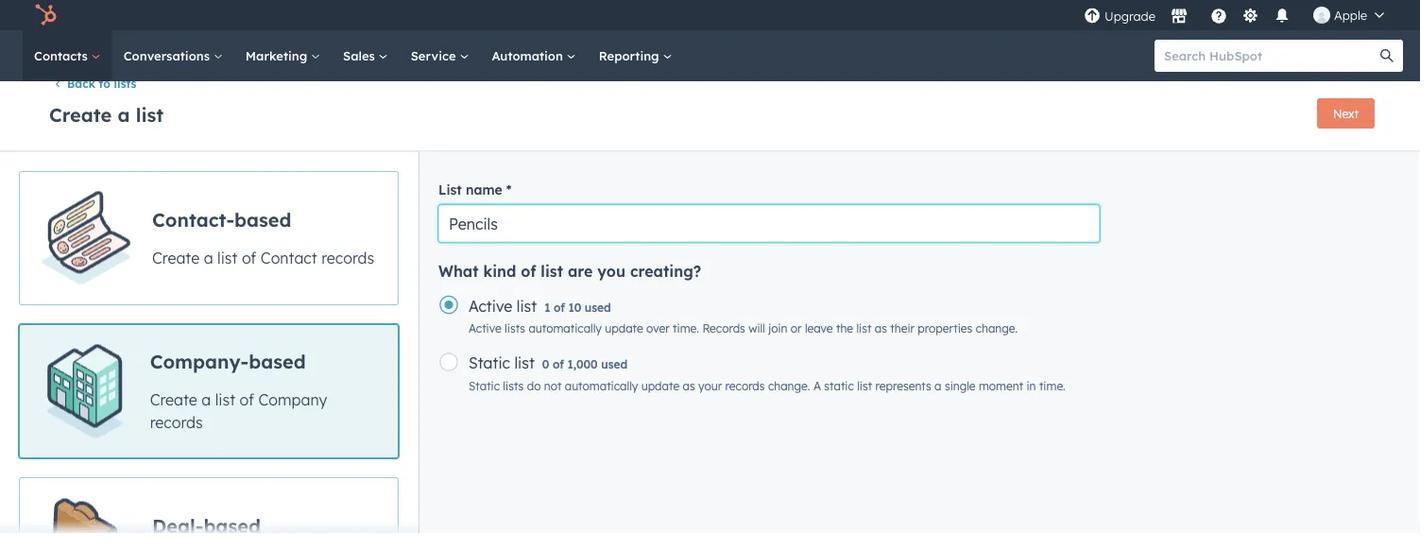 Task type: describe. For each thing, give the bounding box(es) containing it.
list inside banner
[[136, 102, 164, 126]]

1
[[545, 300, 551, 314]]

1 horizontal spatial change.
[[976, 321, 1018, 335]]

upgrade
[[1105, 9, 1156, 24]]

0 vertical spatial automatically
[[529, 321, 602, 335]]

name
[[466, 180, 503, 197]]

list left the 0
[[515, 353, 535, 372]]

create a list banner
[[45, 92, 1375, 131]]

next button
[[1318, 98, 1375, 128]]

company-
[[150, 348, 249, 372]]

active lists automatically update over time. records will join or leave the list as their properties change.
[[469, 321, 1018, 335]]

marketing link
[[234, 30, 332, 81]]

static
[[825, 378, 854, 392]]

contacts link
[[23, 30, 112, 81]]

static list 0 of 1,000 used
[[469, 353, 628, 372]]

creating?
[[630, 261, 702, 280]]

service link
[[400, 30, 481, 81]]

a left single
[[935, 378, 942, 392]]

used for static list
[[601, 357, 628, 371]]

contacts
[[34, 48, 91, 63]]

0 vertical spatial lists
[[114, 76, 137, 90]]

0 vertical spatial as
[[875, 321, 888, 335]]

of for 1,000
[[553, 357, 564, 371]]

10
[[569, 300, 582, 314]]

not
[[544, 378, 562, 392]]

to
[[99, 76, 110, 90]]

a for create a list of contact records
[[204, 247, 213, 266]]

what kind of list are you creating?
[[439, 261, 702, 280]]

1 vertical spatial change.
[[768, 378, 811, 392]]

2 horizontal spatial records
[[726, 378, 765, 392]]

list
[[439, 180, 462, 197]]

list inside create a list of company records
[[215, 389, 235, 408]]

none checkbox containing company-based
[[19, 323, 399, 457]]

over
[[647, 321, 670, 335]]

contact-based
[[152, 206, 292, 230]]

of right kind
[[521, 261, 536, 280]]

marketing
[[246, 48, 311, 63]]

back to lists
[[67, 76, 137, 90]]

list right static
[[858, 378, 873, 392]]

notifications button
[[1267, 0, 1299, 30]]

a
[[814, 378, 821, 392]]

of for company
[[240, 389, 254, 408]]

contact-
[[152, 206, 234, 230]]

records for company-based
[[150, 412, 203, 430]]

contact
[[261, 247, 317, 266]]

what
[[439, 261, 479, 280]]

list name
[[439, 180, 503, 197]]

create for create a list of company records
[[150, 389, 197, 408]]

help button
[[1203, 0, 1236, 30]]

List name text field
[[439, 204, 1100, 242]]

back to lists link
[[53, 76, 137, 90]]

active for lists
[[469, 321, 502, 335]]

settings link
[[1239, 5, 1263, 25]]

records for contact-based
[[322, 247, 374, 266]]

based for contact-
[[234, 206, 292, 230]]

help image
[[1211, 9, 1228, 26]]

bob builder image
[[1314, 7, 1331, 24]]

hubspot image
[[34, 4, 57, 26]]

used for active list
[[585, 300, 611, 314]]

list left 1
[[517, 296, 537, 315]]

will
[[749, 321, 766, 335]]

hubspot link
[[23, 4, 71, 26]]

automation link
[[481, 30, 588, 81]]

create a list
[[49, 102, 164, 126]]

based for company-
[[249, 348, 306, 372]]

sales link
[[332, 30, 400, 81]]

list right the
[[857, 321, 872, 335]]

1 vertical spatial automatically
[[565, 378, 638, 392]]

a for create a list of company records
[[202, 389, 211, 408]]

active for list
[[469, 296, 513, 315]]

0
[[542, 357, 550, 371]]

you
[[598, 261, 626, 280]]



Task type: vqa. For each thing, say whether or not it's contained in the screenshot.
Link opens in a new window image in the bottom of the page
no



Task type: locate. For each thing, give the bounding box(es) containing it.
used
[[585, 300, 611, 314], [601, 357, 628, 371]]

notifications image
[[1274, 9, 1291, 26]]

conversations link
[[112, 30, 234, 81]]

of right the 0
[[553, 357, 564, 371]]

Search HubSpot search field
[[1155, 40, 1387, 72]]

apple button
[[1303, 0, 1396, 30]]

records
[[322, 247, 374, 266], [726, 378, 765, 392], [150, 412, 203, 430]]

used inside active list 1 of 10 used
[[585, 300, 611, 314]]

1 horizontal spatial as
[[875, 321, 888, 335]]

create inside create a list of company records
[[150, 389, 197, 408]]

static for lists
[[469, 378, 500, 392]]

static left the 0
[[469, 353, 510, 372]]

update left over
[[605, 321, 644, 335]]

records right "contact"
[[322, 247, 374, 266]]

search image
[[1381, 49, 1394, 62]]

active
[[469, 296, 513, 315], [469, 321, 502, 335]]

2 vertical spatial lists
[[503, 378, 524, 392]]

1 vertical spatial used
[[601, 357, 628, 371]]

lists right to
[[114, 76, 137, 90]]

are
[[568, 261, 593, 280]]

conversations
[[124, 48, 213, 63]]

1 vertical spatial time.
[[1040, 378, 1066, 392]]

create down contact-
[[152, 247, 200, 266]]

the
[[837, 321, 854, 335]]

a down company-
[[202, 389, 211, 408]]

0 horizontal spatial records
[[150, 412, 203, 430]]

of inside active list 1 of 10 used
[[554, 300, 565, 314]]

1 vertical spatial update
[[642, 378, 680, 392]]

0 vertical spatial update
[[605, 321, 644, 335]]

marketplaces button
[[1160, 0, 1200, 30]]

2 active from the top
[[469, 321, 502, 335]]

1 vertical spatial static
[[469, 378, 500, 392]]

lists down active list 1 of 10 used
[[505, 321, 526, 335]]

static
[[469, 353, 510, 372], [469, 378, 500, 392]]

automatically
[[529, 321, 602, 335], [565, 378, 638, 392]]

2 vertical spatial records
[[150, 412, 203, 430]]

based up company
[[249, 348, 306, 372]]

list down back to lists
[[136, 102, 164, 126]]

static for list
[[469, 353, 510, 372]]

as left their in the right bottom of the page
[[875, 321, 888, 335]]

marketplaces image
[[1171, 9, 1188, 26]]

used right 10
[[585, 300, 611, 314]]

used inside static list 0 of 1,000 used
[[601, 357, 628, 371]]

lists for static
[[503, 378, 524, 392]]

lists
[[114, 76, 137, 90], [505, 321, 526, 335], [503, 378, 524, 392]]

change. left a
[[768, 378, 811, 392]]

join
[[769, 321, 788, 335]]

create a list of company records
[[150, 389, 327, 430]]

create inside create a list banner
[[49, 102, 112, 126]]

of inside create a list of company records
[[240, 389, 254, 408]]

1,000
[[568, 357, 598, 371]]

menu
[[1082, 0, 1398, 30]]

apple
[[1335, 7, 1368, 23]]

do
[[527, 378, 541, 392]]

settings image
[[1243, 8, 1260, 25]]

0 horizontal spatial as
[[683, 378, 695, 392]]

of down the company-based
[[240, 389, 254, 408]]

as
[[875, 321, 888, 335], [683, 378, 695, 392]]

lists for active
[[505, 321, 526, 335]]

create for create a list of contact records
[[152, 247, 200, 266]]

records
[[703, 321, 746, 335]]

a down back to lists
[[118, 102, 130, 126]]

in
[[1027, 378, 1037, 392]]

of
[[242, 247, 257, 266], [521, 261, 536, 280], [554, 300, 565, 314], [553, 357, 564, 371], [240, 389, 254, 408]]

time. right in
[[1040, 378, 1066, 392]]

1 vertical spatial as
[[683, 378, 695, 392]]

0 vertical spatial create
[[49, 102, 112, 126]]

1 horizontal spatial time.
[[1040, 378, 1066, 392]]

used right 1,000
[[601, 357, 628, 371]]

0 vertical spatial records
[[322, 247, 374, 266]]

0 vertical spatial static
[[469, 353, 510, 372]]

records inside create a list of company records
[[150, 412, 203, 430]]

0 vertical spatial active
[[469, 296, 513, 315]]

search button
[[1372, 40, 1404, 72]]

1 vertical spatial lists
[[505, 321, 526, 335]]

1 active from the top
[[469, 296, 513, 315]]

automatically down 10
[[529, 321, 602, 335]]

list
[[136, 102, 164, 126], [217, 247, 238, 266], [541, 261, 563, 280], [517, 296, 537, 315], [857, 321, 872, 335], [515, 353, 535, 372], [858, 378, 873, 392], [215, 389, 235, 408]]

list left are
[[541, 261, 563, 280]]

0 vertical spatial time.
[[673, 321, 700, 335]]

automation
[[492, 48, 567, 63]]

create for create a list
[[49, 102, 112, 126]]

active down kind
[[469, 296, 513, 315]]

company
[[259, 389, 327, 408]]

list down contact-based
[[217, 247, 238, 266]]

None checkbox
[[19, 170, 399, 304], [19, 476, 399, 533], [19, 170, 399, 304], [19, 476, 399, 533]]

2 static from the top
[[469, 378, 500, 392]]

2 vertical spatial create
[[150, 389, 197, 408]]

a for create a list
[[118, 102, 130, 126]]

reporting link
[[588, 30, 684, 81]]

back
[[67, 76, 95, 90]]

automatically down 1,000
[[565, 378, 638, 392]]

moment
[[979, 378, 1024, 392]]

upgrade image
[[1084, 8, 1101, 25]]

company-based
[[150, 348, 306, 372]]

active list 1 of 10 used
[[469, 296, 611, 315]]

next
[[1334, 106, 1359, 120]]

1 vertical spatial create
[[152, 247, 200, 266]]

update left "your"
[[642, 378, 680, 392]]

0 horizontal spatial time.
[[673, 321, 700, 335]]

based up create a list of contact records
[[234, 206, 292, 230]]

menu containing apple
[[1082, 0, 1398, 30]]

single
[[945, 378, 976, 392]]

create down 'back'
[[49, 102, 112, 126]]

leave
[[805, 321, 833, 335]]

of for 10
[[554, 300, 565, 314]]

records down company-
[[150, 412, 203, 430]]

sales
[[343, 48, 379, 63]]

update
[[605, 321, 644, 335], [642, 378, 680, 392]]

time.
[[673, 321, 700, 335], [1040, 378, 1066, 392]]

records right "your"
[[726, 378, 765, 392]]

1 vertical spatial based
[[249, 348, 306, 372]]

active down active list 1 of 10 used
[[469, 321, 502, 335]]

lists left the do
[[503, 378, 524, 392]]

create
[[49, 102, 112, 126], [152, 247, 200, 266], [150, 389, 197, 408]]

represents
[[876, 378, 932, 392]]

of for contact
[[242, 247, 257, 266]]

0 vertical spatial change.
[[976, 321, 1018, 335]]

of left "contact"
[[242, 247, 257, 266]]

as left "your"
[[683, 378, 695, 392]]

0 vertical spatial used
[[585, 300, 611, 314]]

based inside checkbox
[[249, 348, 306, 372]]

kind
[[484, 261, 517, 280]]

based
[[234, 206, 292, 230], [249, 348, 306, 372]]

create a list of contact records
[[152, 247, 374, 266]]

None checkbox
[[19, 323, 399, 457]]

0 horizontal spatial change.
[[768, 378, 811, 392]]

of right 1
[[554, 300, 565, 314]]

your
[[699, 378, 722, 392]]

static lists do not automatically update as your records change. a static list represents a single moment in time.
[[469, 378, 1066, 392]]

properties
[[918, 321, 973, 335]]

a down contact-based
[[204, 247, 213, 266]]

0 vertical spatial based
[[234, 206, 292, 230]]

static left the do
[[469, 378, 500, 392]]

or
[[791, 321, 802, 335]]

service
[[411, 48, 460, 63]]

a inside create a list of company records
[[202, 389, 211, 408]]

list down the company-based
[[215, 389, 235, 408]]

their
[[891, 321, 915, 335]]

a inside banner
[[118, 102, 130, 126]]

of inside static list 0 of 1,000 used
[[553, 357, 564, 371]]

1 static from the top
[[469, 353, 510, 372]]

change.
[[976, 321, 1018, 335], [768, 378, 811, 392]]

time. right over
[[673, 321, 700, 335]]

1 vertical spatial records
[[726, 378, 765, 392]]

1 horizontal spatial records
[[322, 247, 374, 266]]

1 vertical spatial active
[[469, 321, 502, 335]]

a
[[118, 102, 130, 126], [204, 247, 213, 266], [935, 378, 942, 392], [202, 389, 211, 408]]

reporting
[[599, 48, 663, 63]]

change. right properties
[[976, 321, 1018, 335]]

create down company-
[[150, 389, 197, 408]]



